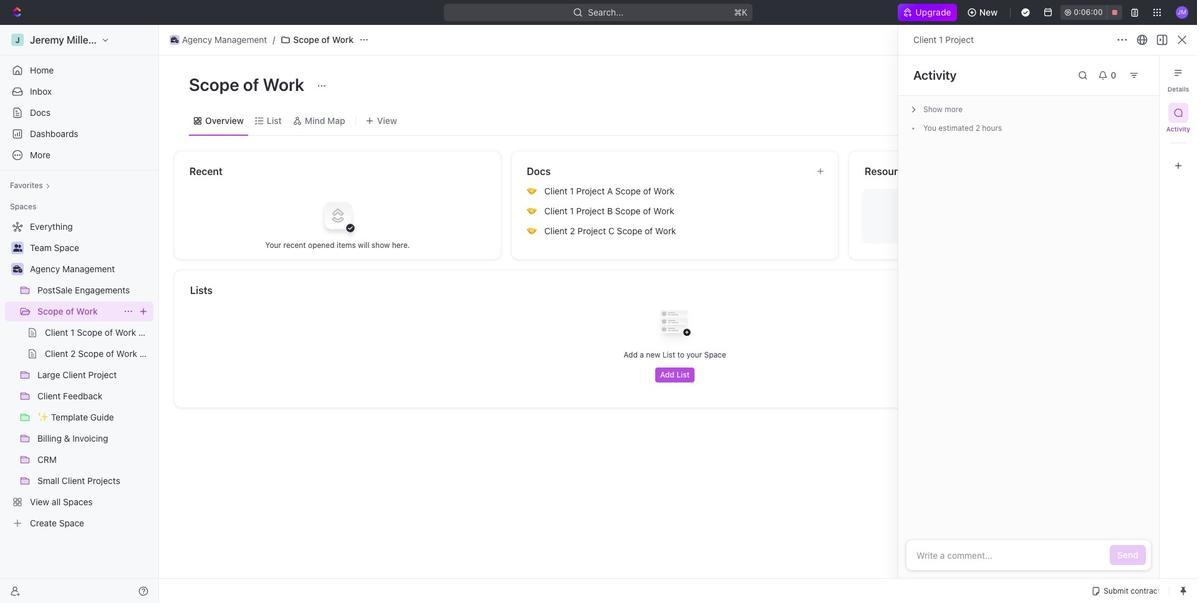Task type: vqa. For each thing, say whether or not it's contained in the screenshot.
LAPTOP CODE image to the top
no



Task type: describe. For each thing, give the bounding box(es) containing it.
0 button
[[1093, 65, 1124, 85]]

new
[[646, 350, 660, 360]]

inbox link
[[5, 82, 153, 102]]

1 for client 1 project
[[939, 34, 943, 45]]

scope up the client 2 scope of work docs
[[77, 327, 102, 338]]

guide
[[90, 412, 114, 423]]

1 horizontal spatial scope of work link
[[278, 32, 357, 47]]

client for client 1 scope of work docs
[[45, 327, 68, 338]]

small
[[37, 476, 59, 486]]

project for client 1 project b scope of work
[[576, 206, 605, 216]]

jeremy
[[30, 34, 64, 46]]

billing
[[37, 433, 62, 444]]

everything link
[[5, 217, 151, 237]]

of right a
[[643, 186, 651, 196]]

activity inside task sidebar navigation tab list
[[1166, 125, 1190, 133]]

details
[[1168, 85, 1189, 93]]

scope right /
[[293, 34, 319, 45]]

send
[[1117, 550, 1138, 561]]

client for client 1 project a scope of work
[[544, 186, 568, 196]]

of up the client 2 scope of work docs
[[105, 327, 113, 338]]

activity inside task sidebar content section
[[913, 68, 957, 82]]

items
[[337, 240, 356, 250]]

view for view
[[377, 115, 397, 126]]

a
[[640, 350, 644, 360]]

client for client 2 scope of work docs
[[45, 349, 68, 359]]

everything
[[30, 221, 73, 232]]

all
[[52, 497, 61, 508]]

team space link
[[30, 238, 151, 258]]

mind map
[[305, 115, 345, 126]]

scope up overview link
[[189, 74, 239, 95]]

business time image
[[13, 266, 22, 273]]

jeremy miller's workspace
[[30, 34, 154, 46]]

new
[[979, 7, 998, 17]]

home
[[30, 65, 54, 75]]

postsale engagements link
[[37, 281, 151, 301]]

client for client feedback
[[37, 391, 61, 402]]

show more
[[923, 105, 963, 114]]

engagements
[[75, 285, 130, 296]]

client for client 2 project c scope of work
[[544, 226, 568, 236]]

send button
[[1110, 546, 1146, 565]]

billing & invoicing
[[37, 433, 108, 444]]

more button
[[5, 145, 153, 165]]

0 vertical spatial agency management
[[182, 34, 267, 45]]

client 1 scope of work docs
[[45, 327, 159, 338]]

client feedback link
[[37, 387, 151, 407]]

show
[[371, 240, 390, 250]]

favorites button
[[5, 178, 55, 193]]

jm
[[1178, 8, 1187, 16]]

docs inside docs link
[[30, 107, 51, 118]]

mind
[[305, 115, 325, 126]]

0
[[1111, 70, 1116, 80]]

/
[[273, 34, 275, 45]]

large client project
[[37, 370, 117, 380]]

template
[[51, 412, 88, 423]]

recent
[[190, 166, 223, 177]]

client for client 1 project
[[913, 34, 937, 45]]

a
[[607, 186, 613, 196]]

dashboards
[[30, 128, 78, 139]]

docs link
[[5, 103, 153, 123]]

client 1 project
[[913, 34, 974, 45]]

0 vertical spatial list
[[267, 115, 282, 126]]

scope down postsale
[[37, 306, 63, 317]]

tree inside sidebar 'navigation'
[[5, 217, 160, 534]]

add list
[[660, 370, 690, 380]]

view all spaces link
[[5, 493, 151, 513]]

client 1 project b scope of work
[[544, 206, 674, 216]]

estimated
[[939, 123, 973, 133]]

🤝 for client 1 project b scope of work
[[527, 206, 537, 216]]

view for view all spaces
[[30, 497, 49, 508]]

scope right a
[[615, 186, 641, 196]]

docs inside client 1 scope of work docs link
[[138, 327, 159, 338]]

large client project link
[[37, 365, 151, 385]]

no lists icon. image
[[650, 301, 700, 350]]

0 vertical spatial management
[[214, 34, 267, 45]]

create space link
[[5, 514, 151, 534]]

&
[[64, 433, 70, 444]]

1 for client 1 project a scope of work
[[570, 186, 574, 196]]

project for client 1 project a scope of work
[[576, 186, 605, 196]]

show
[[923, 105, 943, 114]]

✨ template guide link
[[37, 408, 151, 428]]

2 for client 2 scope of work docs
[[71, 349, 76, 359]]

client 1 project a scope of work
[[544, 186, 674, 196]]

1 vertical spatial scope of work
[[189, 74, 308, 95]]

1 for client 1 scope of work docs
[[71, 327, 75, 338]]

2 inside task sidebar content section
[[976, 123, 980, 133]]

client 2 scope of work docs link
[[45, 344, 160, 364]]

favorites
[[10, 181, 43, 190]]

1 for client 1 project b scope of work
[[570, 206, 574, 216]]

✨
[[37, 412, 49, 423]]

lists
[[190, 285, 213, 296]]

add list button
[[655, 368, 695, 383]]

crm link
[[37, 450, 151, 470]]

resources
[[865, 166, 914, 177]]

space for create space
[[59, 518, 84, 529]]

task sidebar navigation tab list
[[1165, 63, 1192, 176]]

resources button
[[864, 164, 1143, 179]]

c
[[608, 226, 615, 236]]

automations button
[[1104, 31, 1168, 49]]

client 1 project link
[[913, 34, 974, 45]]

j
[[15, 35, 20, 45]]

miller's
[[67, 34, 100, 46]]

spaces inside "tree"
[[63, 497, 93, 508]]

to
[[677, 350, 684, 360]]

0:06:00
[[1074, 7, 1103, 17]]

list link
[[264, 112, 282, 129]]

1 horizontal spatial list
[[663, 350, 675, 360]]

crm
[[37, 455, 57, 465]]



Task type: locate. For each thing, give the bounding box(es) containing it.
agency management link left /
[[166, 32, 270, 47]]

add for add a new list to your space
[[624, 350, 638, 360]]

2
[[976, 123, 980, 133], [570, 226, 575, 236], [71, 349, 76, 359]]

of down client 1 scope of work docs link
[[106, 349, 114, 359]]

project for large client project
[[88, 370, 117, 380]]

1 left a
[[570, 186, 574, 196]]

small client projects link
[[37, 471, 151, 491]]

add
[[624, 350, 638, 360], [660, 370, 675, 380]]

opened
[[308, 240, 335, 250]]

2 horizontal spatial 2
[[976, 123, 980, 133]]

view
[[377, 115, 397, 126], [30, 497, 49, 508]]

space down view all spaces link
[[59, 518, 84, 529]]

0 vertical spatial view
[[377, 115, 397, 126]]

0 horizontal spatial management
[[62, 264, 115, 274]]

add a new list to your space
[[624, 350, 726, 360]]

1 down upgrade
[[939, 34, 943, 45]]

project
[[945, 34, 974, 45], [576, 186, 605, 196], [576, 206, 605, 216], [577, 226, 606, 236], [88, 370, 117, 380]]

1 vertical spatial activity
[[1166, 125, 1190, 133]]

0:06:00 button
[[1061, 5, 1122, 20]]

3 🤝 from the top
[[527, 226, 537, 236]]

create
[[30, 518, 57, 529]]

agency management left /
[[182, 34, 267, 45]]

jm button
[[1172, 2, 1192, 22]]

upgrade
[[915, 7, 951, 17]]

scope up 'large client project' link
[[78, 349, 104, 359]]

user group image
[[13, 244, 22, 252]]

client down 'upgrade' link at the top of the page
[[913, 34, 937, 45]]

⌘k
[[734, 7, 748, 17]]

view inside "tree"
[[30, 497, 49, 508]]

1 vertical spatial list
[[663, 350, 675, 360]]

2 left hours
[[976, 123, 980, 133]]

0 vertical spatial scope of work link
[[278, 32, 357, 47]]

recent
[[283, 240, 306, 250]]

list inside button
[[677, 370, 690, 380]]

space down everything link
[[54, 243, 79, 253]]

management left /
[[214, 34, 267, 45]]

2 vertical spatial 2
[[71, 349, 76, 359]]

1 vertical spatial spaces
[[63, 497, 93, 508]]

client down postsale
[[45, 327, 68, 338]]

hours
[[982, 123, 1002, 133]]

client feedback
[[37, 391, 102, 402]]

your recent opened items will show here.
[[265, 240, 410, 250]]

1 vertical spatial agency management
[[30, 264, 115, 274]]

docs
[[30, 107, 51, 118], [527, 166, 551, 177], [138, 327, 159, 338], [140, 349, 160, 359]]

2 inside "tree"
[[71, 349, 76, 359]]

sidebar navigation
[[0, 25, 161, 604]]

no recent items image
[[313, 190, 363, 240]]

view button
[[361, 112, 401, 129]]

list
[[267, 115, 282, 126], [663, 350, 675, 360], [677, 370, 690, 380]]

1 up the client 2 scope of work docs
[[71, 327, 75, 338]]

spaces down small client projects
[[63, 497, 93, 508]]

will
[[358, 240, 369, 250]]

2 left c
[[570, 226, 575, 236]]

client 2 project c scope of work
[[544, 226, 676, 236]]

2 vertical spatial scope of work
[[37, 306, 98, 317]]

0 horizontal spatial 2
[[71, 349, 76, 359]]

team
[[30, 243, 52, 253]]

0 horizontal spatial spaces
[[10, 202, 36, 211]]

project left c
[[577, 226, 606, 236]]

0 vertical spatial 2
[[976, 123, 980, 133]]

2 horizontal spatial list
[[677, 370, 690, 380]]

of
[[322, 34, 330, 45], [243, 74, 259, 95], [643, 186, 651, 196], [643, 206, 651, 216], [645, 226, 653, 236], [66, 306, 74, 317], [105, 327, 113, 338], [106, 349, 114, 359]]

scope right b
[[615, 206, 641, 216]]

0 vertical spatial add
[[624, 350, 638, 360]]

agency management inside "tree"
[[30, 264, 115, 274]]

1 horizontal spatial activity
[[1166, 125, 1190, 133]]

you estimated 2 hours
[[923, 123, 1002, 133]]

new button
[[962, 2, 1005, 22]]

you
[[923, 123, 936, 133]]

lists button
[[190, 283, 1161, 298]]

client 1 scope of work docs link
[[45, 323, 159, 343]]

more
[[945, 105, 963, 114]]

1 horizontal spatial agency management
[[182, 34, 267, 45]]

postsale
[[37, 285, 73, 296]]

activity
[[913, 68, 957, 82], [1166, 125, 1190, 133]]

project for client 1 project
[[945, 34, 974, 45]]

small client projects
[[37, 476, 120, 486]]

tree containing everything
[[5, 217, 160, 534]]

1 horizontal spatial spaces
[[63, 497, 93, 508]]

client up client feedback
[[63, 370, 86, 380]]

home link
[[5, 60, 153, 80]]

0 horizontal spatial list
[[267, 115, 282, 126]]

project inside "tree"
[[88, 370, 117, 380]]

2 for client 2 project c scope of work
[[570, 226, 575, 236]]

dashboards link
[[5, 124, 153, 144]]

add down add a new list to your space at the right
[[660, 370, 675, 380]]

project down the client 2 scope of work docs link
[[88, 370, 117, 380]]

invoicing
[[72, 433, 108, 444]]

scope of work right /
[[293, 34, 354, 45]]

client
[[913, 34, 937, 45], [544, 186, 568, 196], [544, 206, 568, 216], [544, 226, 568, 236], [45, 327, 68, 338], [45, 349, 68, 359], [63, 370, 86, 380], [37, 391, 61, 402], [62, 476, 85, 486]]

0 vertical spatial spaces
[[10, 202, 36, 211]]

client up view all spaces link
[[62, 476, 85, 486]]

of down the postsale engagements
[[66, 306, 74, 317]]

here.
[[392, 240, 410, 250]]

jeremy miller's workspace, , element
[[11, 34, 24, 46]]

2 up large client project
[[71, 349, 76, 359]]

project left a
[[576, 186, 605, 196]]

management
[[214, 34, 267, 45], [62, 264, 115, 274]]

client left b
[[544, 206, 568, 216]]

0 vertical spatial agency management link
[[166, 32, 270, 47]]

task sidebar content section
[[898, 55, 1159, 604]]

large
[[37, 370, 60, 380]]

of right c
[[645, 226, 653, 236]]

list down to
[[677, 370, 690, 380]]

1 horizontal spatial 2
[[570, 226, 575, 236]]

1 🤝 from the top
[[527, 186, 537, 196]]

your
[[265, 240, 281, 250]]

upgrade link
[[898, 4, 957, 21]]

spaces down favorites
[[10, 202, 36, 211]]

agency inside "tree"
[[30, 264, 60, 274]]

mind map link
[[302, 112, 345, 129]]

scope of work down postsale
[[37, 306, 98, 317]]

🤝 for client 2 project c scope of work
[[527, 226, 537, 236]]

2 vertical spatial space
[[59, 518, 84, 529]]

overview link
[[203, 112, 244, 129]]

of right /
[[322, 34, 330, 45]]

0 vertical spatial scope of work
[[293, 34, 354, 45]]

0 horizontal spatial agency management link
[[30, 259, 151, 279]]

more
[[30, 150, 51, 160]]

automations
[[1110, 34, 1162, 45]]

list left the mind
[[267, 115, 282, 126]]

agency management up the postsale engagements
[[30, 264, 115, 274]]

your
[[687, 350, 702, 360]]

b
[[607, 206, 613, 216]]

1 horizontal spatial add
[[660, 370, 675, 380]]

0 vertical spatial 🤝
[[527, 186, 537, 196]]

view inside button
[[377, 115, 397, 126]]

management down team space link in the top left of the page
[[62, 264, 115, 274]]

1 vertical spatial agency
[[30, 264, 60, 274]]

1 vertical spatial agency management link
[[30, 259, 151, 279]]

of up overview at the top of the page
[[243, 74, 259, 95]]

0 horizontal spatial add
[[624, 350, 638, 360]]

scope of work link right /
[[278, 32, 357, 47]]

project for client 2 project c scope of work
[[577, 226, 606, 236]]

show more button
[[906, 101, 1152, 118]]

view all spaces
[[30, 497, 93, 508]]

client left a
[[544, 186, 568, 196]]

1 left b
[[570, 206, 574, 216]]

1 inside "tree"
[[71, 327, 75, 338]]

1 vertical spatial scope of work link
[[37, 302, 118, 322]]

docs inside the client 2 scope of work docs link
[[140, 349, 160, 359]]

projects
[[87, 476, 120, 486]]

1 vertical spatial add
[[660, 370, 675, 380]]

agency down team
[[30, 264, 60, 274]]

1 horizontal spatial agency
[[182, 34, 212, 45]]

✨ template guide
[[37, 412, 114, 423]]

agency
[[182, 34, 212, 45], [30, 264, 60, 274]]

1 vertical spatial view
[[30, 497, 49, 508]]

space right your
[[704, 350, 726, 360]]

space
[[54, 243, 79, 253], [704, 350, 726, 360], [59, 518, 84, 529]]

list left to
[[663, 350, 675, 360]]

2 vertical spatial list
[[677, 370, 690, 380]]

billing & invoicing link
[[37, 429, 151, 449]]

management inside "tree"
[[62, 264, 115, 274]]

add left a
[[624, 350, 638, 360]]

activity up show
[[913, 68, 957, 82]]

view left all
[[30, 497, 49, 508]]

client down large
[[37, 391, 61, 402]]

1 vertical spatial space
[[704, 350, 726, 360]]

search...
[[588, 7, 624, 17]]

1 horizontal spatial agency management link
[[166, 32, 270, 47]]

0 horizontal spatial agency management
[[30, 264, 115, 274]]

2 vertical spatial 🤝
[[527, 226, 537, 236]]

feedback
[[63, 391, 102, 402]]

0 vertical spatial activity
[[913, 68, 957, 82]]

add for add list
[[660, 370, 675, 380]]

1 vertical spatial 2
[[570, 226, 575, 236]]

2 🤝 from the top
[[527, 206, 537, 216]]

client left c
[[544, 226, 568, 236]]

scope of work
[[293, 34, 354, 45], [189, 74, 308, 95], [37, 306, 98, 317]]

0 horizontal spatial view
[[30, 497, 49, 508]]

0 vertical spatial space
[[54, 243, 79, 253]]

scope of work up overview at the top of the page
[[189, 74, 308, 95]]

0 horizontal spatial activity
[[913, 68, 957, 82]]

project down new button
[[945, 34, 974, 45]]

1 vertical spatial management
[[62, 264, 115, 274]]

view right map
[[377, 115, 397, 126]]

add inside button
[[660, 370, 675, 380]]

scope of work link down the postsale engagements
[[37, 302, 118, 322]]

0 vertical spatial agency
[[182, 34, 212, 45]]

team space
[[30, 243, 79, 253]]

agency management link down team space link in the top left of the page
[[30, 259, 151, 279]]

of right b
[[643, 206, 651, 216]]

agency right business time icon
[[182, 34, 212, 45]]

business time image
[[171, 37, 178, 43]]

work
[[332, 34, 354, 45], [263, 74, 304, 95], [654, 186, 674, 196], [653, 206, 674, 216], [655, 226, 676, 236], [76, 306, 98, 317], [115, 327, 136, 338], [116, 349, 137, 359]]

🤝 for client 1 project a scope of work
[[527, 186, 537, 196]]

scope
[[293, 34, 319, 45], [189, 74, 239, 95], [615, 186, 641, 196], [615, 206, 641, 216], [617, 226, 642, 236], [37, 306, 63, 317], [77, 327, 102, 338], [78, 349, 104, 359]]

scope right c
[[617, 226, 642, 236]]

1
[[939, 34, 943, 45], [570, 186, 574, 196], [570, 206, 574, 216], [71, 327, 75, 338]]

view button
[[361, 106, 401, 135]]

space for team space
[[54, 243, 79, 253]]

1 horizontal spatial management
[[214, 34, 267, 45]]

client up large
[[45, 349, 68, 359]]

client 2 scope of work docs
[[45, 349, 160, 359]]

0 horizontal spatial agency
[[30, 264, 60, 274]]

postsale engagements
[[37, 285, 130, 296]]

agency management link
[[166, 32, 270, 47], [30, 259, 151, 279]]

1 horizontal spatial view
[[377, 115, 397, 126]]

scope of work inside "tree"
[[37, 306, 98, 317]]

activity down details on the right of the page
[[1166, 125, 1190, 133]]

overview
[[205, 115, 244, 126]]

0 horizontal spatial scope of work link
[[37, 302, 118, 322]]

tree
[[5, 217, 160, 534]]

agency management link inside "tree"
[[30, 259, 151, 279]]

client for client 1 project b scope of work
[[544, 206, 568, 216]]

create space
[[30, 518, 84, 529]]

project left b
[[576, 206, 605, 216]]

1 vertical spatial 🤝
[[527, 206, 537, 216]]



